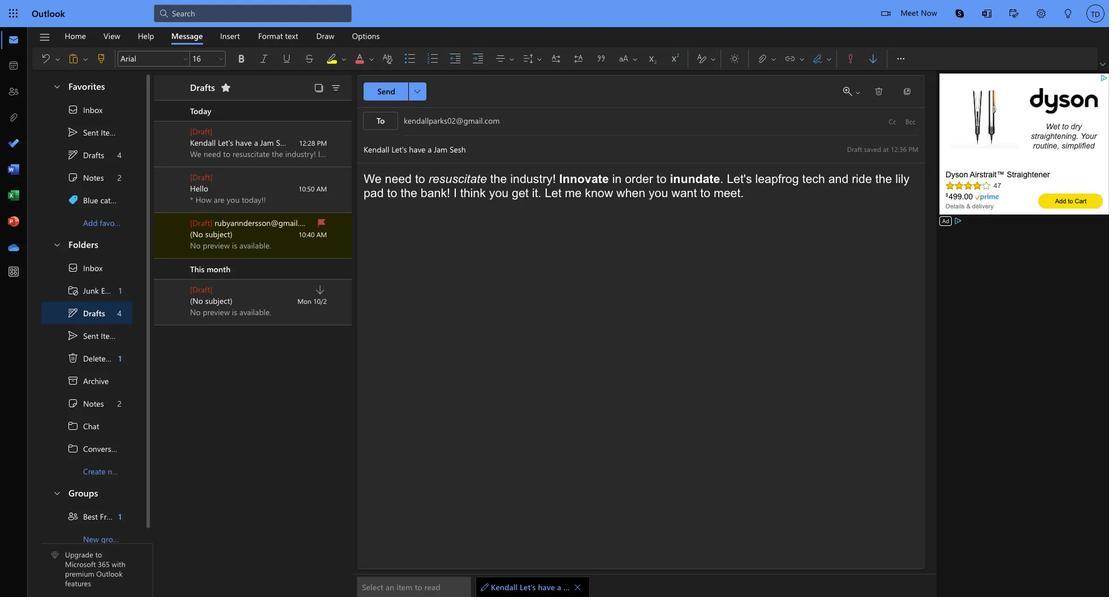 Task type: describe. For each thing, give the bounding box(es) containing it.
subscript image
[[646, 53, 669, 64]]

category
[[100, 195, 131, 206]]

mon
[[298, 297, 311, 306]]

calendar image
[[8, 61, 19, 72]]

2  tree item from the top
[[41, 393, 132, 415]]

tech
[[802, 173, 825, 186]]

message button
[[163, 27, 211, 45]]

options button
[[344, 27, 388, 45]]

1 horizontal spatial you
[[489, 187, 509, 200]]

ad
[[942, 217, 949, 225]]

options
[[352, 30, 380, 41]]

think
[[460, 187, 486, 200]]

Message body, press Alt+F10 to exit text field
[[364, 173, 919, 330]]

view
[[104, 30, 120, 41]]

 inside ' '
[[855, 89, 861, 96]]

. let's leapfrog tech and ride the lily pad to the bank! i think you get it. let me know when you want to meet.
[[364, 173, 910, 200]]

sent inside tree
[[83, 331, 99, 341]]

 button inside include 'group'
[[797, 50, 807, 68]]


[[68, 53, 79, 64]]

mon 10/2
[[298, 297, 327, 306]]

today
[[190, 105, 211, 116]]


[[1064, 9, 1073, 18]]

1  tree item from the top
[[41, 166, 132, 189]]

10:50
[[298, 184, 315, 193]]

 
[[757, 53, 777, 64]]

 junk email 1
[[67, 285, 122, 296]]

2  drafts from the top
[[67, 308, 105, 319]]

 tree item for 
[[41, 98, 132, 121]]

 button
[[868, 83, 890, 101]]

outlook inside upgrade to microsoft 365 with premium outlook features
[[96, 570, 123, 579]]

 inside  
[[770, 56, 777, 62]]

microsoft
[[65, 560, 96, 570]]

subject) for 
[[205, 296, 232, 307]]

0 horizontal spatial the
[[401, 187, 417, 200]]

to up bank!
[[415, 173, 425, 186]]

format text button
[[250, 27, 307, 45]]

no preview is available. for 
[[190, 240, 271, 251]]


[[574, 584, 582, 592]]

1 [draft] from the top
[[190, 126, 212, 137]]

 button
[[311, 80, 327, 96]]

12:28 pm
[[299, 139, 327, 148]]


[[236, 53, 247, 64]]

4 [draft] from the top
[[190, 284, 212, 295]]

more apps image
[[8, 267, 19, 278]]

 inside  
[[82, 56, 89, 62]]

 inside " "
[[632, 56, 639, 62]]

1  tree item from the top
[[41, 121, 132, 144]]

am for no preview is available.
[[316, 230, 327, 239]]

 for 
[[67, 262, 79, 274]]

home button
[[56, 27, 94, 45]]

1 horizontal spatial the
[[490, 173, 507, 186]]

need
[[385, 173, 412, 186]]

no for 
[[190, 240, 201, 251]]

 tree item
[[41, 279, 132, 302]]

 drafts inside the favorites tree
[[67, 149, 104, 161]]

 left font size "text box"
[[182, 55, 189, 62]]

add favorite tree item
[[41, 212, 132, 234]]

is for 
[[232, 240, 237, 251]]

get
[[512, 187, 529, 200]]

powerpoint image
[[8, 217, 19, 228]]

drafts inside drafts 
[[190, 81, 215, 93]]

is for 
[[232, 307, 237, 318]]

 inside tree
[[67, 330, 79, 342]]

cc button
[[883, 113, 902, 131]]

items inside  deleted items
[[112, 353, 132, 364]]


[[495, 53, 506, 64]]

features
[[65, 579, 91, 589]]

Font text field
[[118, 52, 180, 66]]

outlook banner
[[0, 0, 1109, 29]]

month
[[207, 264, 231, 275]]

pad
[[364, 187, 384, 200]]

 right font size "text box"
[[218, 55, 225, 62]]

left-rail-appbar navigation
[[2, 27, 25, 261]]

2  tree item from the top
[[41, 325, 132, 347]]

 button
[[1055, 0, 1082, 29]]

2  tree item from the top
[[41, 302, 132, 325]]

archive
[[83, 376, 109, 387]]

groups
[[68, 488, 98, 499]]

message list no items selected list box
[[154, 101, 352, 597]]

word image
[[8, 165, 19, 176]]

increase indent image
[[472, 53, 495, 64]]

10:50 am
[[298, 184, 327, 193]]

 button
[[1028, 0, 1055, 29]]

today heading
[[154, 101, 352, 122]]

send
[[377, 86, 395, 97]]

1 inside  junk email 1
[[119, 285, 122, 296]]

 left 'font color' image
[[340, 56, 347, 62]]

 inbox for 
[[67, 262, 103, 274]]

favorites
[[68, 80, 105, 92]]

 inside the favorites tree
[[67, 149, 79, 161]]

 button
[[572, 580, 584, 596]]


[[881, 9, 890, 18]]

add favorite
[[83, 217, 126, 228]]

innovate
[[559, 173, 609, 186]]

notes for first  tree item from the bottom of the page
[[83, 398, 104, 409]]


[[895, 53, 907, 64]]

 button inside basic text group
[[339, 50, 348, 68]]

select a message checkbox for (no subject)
[[167, 221, 190, 239]]

 button
[[33, 28, 56, 47]]

to right order
[[656, 173, 667, 186]]

10:40 am
[[298, 230, 327, 239]]

mail image
[[8, 35, 19, 46]]

know
[[585, 187, 613, 200]]

chat
[[83, 421, 99, 432]]

Font size text field
[[190, 52, 216, 66]]

tree containing 
[[41, 257, 145, 483]]


[[729, 53, 740, 64]]


[[158, 8, 170, 19]]

 
[[523, 53, 543, 64]]

this month
[[190, 264, 231, 275]]


[[955, 9, 964, 18]]

tags group
[[839, 48, 885, 70]]

onedrive image
[[8, 243, 19, 254]]

 for  popup button
[[1100, 62, 1106, 67]]

sesh inside message list no items selected list box
[[276, 137, 292, 148]]

meet now
[[901, 7, 937, 18]]

 
[[696, 53, 717, 64]]

to
[[376, 115, 385, 126]]

 
[[843, 87, 861, 96]]

basic text group
[[118, 48, 691, 70]]

application containing we need to
[[0, 0, 1109, 598]]

select a message checkbox for kendall let's have a jam sesh
[[167, 129, 190, 147]]


[[314, 83, 324, 93]]

2 4 from the top
[[117, 308, 122, 319]]

Search for email, meetings, files and more. field
[[171, 7, 345, 19]]

 inside the favorites tree
[[67, 127, 79, 138]]

 button
[[90, 50, 113, 68]]

2 [draft] from the top
[[190, 172, 212, 183]]

to inside upgrade to microsoft 365 with premium outlook features
[[95, 551, 102, 560]]

have inside message list no items selected list box
[[235, 137, 252, 148]]


[[39, 31, 51, 43]]

pm inside reading pane main content
[[909, 145, 919, 154]]

2 horizontal spatial you
[[649, 187, 668, 200]]

 button
[[253, 50, 275, 68]]

bcc button
[[902, 113, 920, 131]]

bank!
[[421, 187, 450, 200]]

2 vertical spatial let's
[[520, 583, 536, 593]]

new
[[83, 534, 99, 545]]

 button
[[723, 50, 746, 68]]

[draft] rubyanndersson@gmail.com 
[[190, 218, 327, 229]]

leapfrog
[[755, 173, 799, 186]]

files image
[[8, 113, 19, 124]]

meet
[[901, 7, 919, 18]]


[[67, 285, 79, 296]]

to inside button
[[415, 583, 422, 593]]

 button
[[545, 50, 567, 68]]

jam inside reading pane main content
[[563, 583, 578, 593]]


[[67, 195, 79, 206]]

create
[[83, 466, 106, 477]]

at
[[883, 145, 889, 154]]

 inside  
[[508, 56, 515, 62]]

 for  chat
[[67, 421, 79, 432]]

groups tree item
[[41, 483, 132, 506]]

 inside  
[[799, 56, 805, 62]]

drafts for 2nd  tree item from the top of the page
[[83, 308, 105, 319]]

available. for 
[[239, 240, 271, 251]]

folders tree item
[[41, 234, 132, 257]]

 tree item
[[41, 370, 132, 393]]

 for 
[[67, 104, 79, 115]]

 button right font size "text box"
[[217, 51, 226, 67]]

 button
[[567, 50, 590, 68]]

1  tree item from the top
[[41, 415, 132, 438]]

 chat
[[67, 421, 99, 432]]

.
[[720, 173, 724, 186]]

 notes for first  tree item from the bottom of the page
[[67, 398, 104, 409]]

 button
[[896, 83, 919, 101]]


[[1010, 9, 1019, 18]]

td image
[[1086, 5, 1105, 23]]

decrease indent image
[[450, 53, 472, 64]]

email
[[101, 285, 120, 296]]



Task type: vqa. For each thing, say whether or not it's contained in the screenshot.
the top Or
no



Task type: locate. For each thing, give the bounding box(es) containing it.
sesh
[[276, 137, 292, 148], [580, 583, 596, 593]]

 for 
[[874, 87, 883, 96]]

2 inbox from the top
[[83, 263, 103, 273]]


[[481, 584, 489, 592]]

1 is from the top
[[232, 240, 237, 251]]

1 vertical spatial drafts
[[83, 150, 104, 160]]

excel image
[[8, 191, 19, 202]]

1  from the top
[[67, 172, 79, 183]]

reading pane main content
[[352, 71, 937, 598]]

1 preview from the top
[[203, 240, 230, 251]]

0 horizontal spatial jam
[[260, 137, 274, 148]]

2 no from the top
[[190, 307, 201, 318]]

0 vertical spatial  tree item
[[41, 166, 132, 189]]

 tree item down the  chat
[[41, 438, 132, 460]]

font color image
[[354, 53, 377, 64]]

0 vertical spatial (no
[[190, 229, 203, 240]]

1 right 'deleted'
[[118, 353, 122, 364]]

 for  deleted items
[[67, 353, 79, 364]]

0 vertical spatial outlook
[[32, 7, 65, 19]]

0 horizontal spatial sesh
[[276, 137, 292, 148]]

1 vertical spatial 
[[67, 262, 79, 274]]

text highlight color image
[[326, 53, 349, 64]]

subject) for 
[[205, 229, 232, 240]]

 
[[618, 53, 639, 64]]

 tree item
[[41, 121, 132, 144], [41, 325, 132, 347]]

1 vertical spatial have
[[538, 583, 555, 593]]

draft saved at 12:36 pm
[[847, 145, 919, 154]]

select a message checkbox down today
[[167, 129, 190, 147]]

to down need
[[387, 187, 397, 200]]

 tree item
[[41, 98, 132, 121], [41, 257, 132, 279]]

0 horizontal spatial you
[[227, 195, 240, 205]]

 button inside popup button
[[367, 50, 376, 68]]

 down favorites tree item
[[67, 127, 79, 138]]

Select a message checkbox
[[167, 287, 190, 305]]


[[382, 53, 393, 64]]

kendall right 
[[491, 583, 518, 593]]

2 for second  tree item from the bottom
[[117, 172, 122, 183]]

kendall let's have a jam sesh
[[190, 137, 292, 148]]

2  inbox from the top
[[67, 262, 103, 274]]

notes
[[83, 172, 104, 183], [83, 398, 104, 409]]

is up this month heading
[[232, 240, 237, 251]]

365
[[98, 560, 110, 570]]

 drafts up  tree item
[[67, 149, 104, 161]]

(no subject) up this month
[[190, 229, 232, 240]]

1 vertical spatial  inbox
[[67, 262, 103, 274]]

1 horizontal spatial kendall
[[491, 583, 518, 593]]

1 vertical spatial  tree item
[[41, 393, 132, 415]]

upgrade
[[65, 551, 93, 560]]

3 [draft] from the top
[[190, 218, 212, 228]]

 tree item down favorites tree item
[[41, 121, 132, 144]]

1 4 from the top
[[117, 150, 122, 160]]

superscript image
[[669, 53, 691, 64]]

premium
[[65, 570, 94, 579]]

 tree item
[[41, 144, 132, 166], [41, 302, 132, 325]]

1 inside  tree item
[[118, 512, 122, 522]]

1 vertical spatial  tree item
[[41, 325, 132, 347]]

order
[[625, 173, 653, 186]]

2 select a message checkbox from the top
[[167, 175, 190, 193]]

1 vertical spatial am
[[316, 230, 327, 239]]

 tree item down  archive
[[41, 393, 132, 415]]

 inside 'folders' tree item
[[53, 240, 62, 249]]

jam inside message list no items selected list box
[[260, 137, 274, 148]]

2  from the top
[[67, 330, 79, 342]]

0 vertical spatial preview
[[203, 240, 230, 251]]

 inbox inside tree
[[67, 262, 103, 274]]

 tree item
[[41, 347, 132, 370]]

 sent items inside the favorites tree
[[67, 127, 120, 138]]

1 1 from the top
[[119, 285, 122, 296]]

items up  deleted items
[[101, 331, 120, 341]]

1 2 from the top
[[117, 172, 122, 183]]

 for second  tree item from the bottom
[[67, 172, 79, 183]]

 up the 
[[67, 172, 79, 183]]

12:36
[[891, 145, 907, 154]]

3 1 from the top
[[118, 512, 122, 522]]

 right ' '
[[874, 87, 883, 96]]

preview down month
[[203, 307, 230, 318]]

0 vertical spatial 1
[[119, 285, 122, 296]]

 for 
[[67, 443, 79, 455]]

kendall down today
[[190, 137, 216, 148]]

2 for first  tree item from the bottom of the page
[[117, 398, 122, 409]]

no preview is available. for 
[[190, 307, 271, 318]]

new
[[108, 466, 122, 477]]

1 horizontal spatial outlook
[[96, 570, 123, 579]]

application
[[0, 0, 1109, 598]]

saved
[[864, 145, 881, 154]]


[[182, 55, 189, 62], [218, 55, 225, 62], [54, 56, 61, 62], [82, 56, 89, 62], [340, 56, 347, 62], [368, 56, 375, 62], [508, 56, 515, 62], [536, 56, 543, 62], [632, 56, 639, 62], [710, 56, 717, 62], [770, 56, 777, 62], [799, 56, 805, 62], [826, 56, 833, 62], [53, 82, 62, 91], [855, 89, 861, 96], [53, 240, 62, 249], [53, 489, 62, 498]]

(no subject) down this month
[[190, 296, 232, 307]]

1  sent items from the top
[[67, 127, 120, 138]]

[draft]
[[190, 126, 212, 137], [190, 172, 212, 183], [190, 218, 212, 228], [190, 284, 212, 295]]

1 vertical spatial no preview is available.
[[190, 307, 271, 318]]

1 vertical spatial kendall
[[491, 583, 518, 593]]

0 vertical spatial drafts
[[190, 81, 215, 93]]


[[696, 53, 708, 64]]

[draft] down how
[[190, 218, 212, 228]]

let's for kendall
[[218, 137, 233, 148]]

to button
[[363, 112, 398, 130]]


[[812, 53, 823, 64]]

0 horizontal spatial  button
[[81, 50, 90, 68]]

2 (no subject) from the top
[[190, 296, 232, 307]]

 down the 
[[67, 398, 79, 409]]

(no subject) for 
[[190, 296, 232, 307]]

2 up category
[[117, 172, 122, 183]]

1 vertical spatial 4
[[117, 308, 122, 319]]

let's for .
[[727, 173, 752, 186]]

1 vertical spatial subject)
[[205, 296, 232, 307]]

 button
[[62, 50, 81, 68]]

1 inside  tree item
[[118, 353, 122, 364]]

 right 
[[536, 56, 543, 62]]

1 vertical spatial  sent items
[[67, 330, 120, 342]]

 
[[495, 53, 515, 64]]

1 vertical spatial 
[[67, 443, 79, 455]]

 left  button
[[368, 56, 375, 62]]

 right 'send' "button"
[[414, 88, 421, 95]]

 deleted items
[[67, 353, 132, 364]]

numbering image
[[427, 53, 450, 64]]

the left lily
[[875, 173, 892, 186]]

2  from the top
[[67, 398, 79, 409]]

 button inside 'folders' tree item
[[47, 234, 66, 255]]

 up the 
[[67, 353, 79, 364]]

0 horizontal spatial a
[[254, 137, 258, 148]]

2 1 from the top
[[118, 353, 122, 364]]


[[330, 83, 342, 94]]

(no for 
[[190, 296, 203, 307]]

 button down the draw button
[[321, 48, 349, 70]]

 inside 'groups' tree item
[[53, 489, 62, 498]]

1 vertical spatial 1
[[118, 353, 122, 364]]

0 vertical spatial 
[[67, 149, 79, 161]]

let's down 'today' heading
[[218, 137, 233, 148]]

 button right  at the left top of the page
[[53, 50, 62, 68]]

1  from the top
[[67, 104, 79, 115]]

you inside message list no items selected list box
[[227, 195, 240, 205]]

0 vertical spatial have
[[235, 137, 252, 148]]

1  button from the left
[[81, 50, 90, 68]]

sent inside the favorites tree
[[83, 127, 99, 138]]

0 vertical spatial no preview is available.
[[190, 240, 271, 251]]


[[868, 53, 879, 64]]

 blue category
[[67, 195, 131, 206]]

preview for 
[[203, 307, 230, 318]]

0 horizontal spatial outlook
[[32, 7, 65, 19]]

 right 
[[508, 56, 515, 62]]

0 vertical spatial 2
[[117, 172, 122, 183]]

0 vertical spatial  drafts
[[67, 149, 104, 161]]

0 horizontal spatial let's
[[218, 137, 233, 148]]

notes for second  tree item from the bottom
[[83, 172, 104, 183]]

people image
[[8, 87, 19, 98]]

to left read
[[415, 583, 422, 593]]

 down 
[[67, 308, 79, 319]]


[[314, 284, 326, 296]]

drafts 
[[190, 81, 231, 93]]

0 vertical spatial 
[[67, 421, 79, 432]]

1 (no subject) from the top
[[190, 229, 232, 240]]

pm inside message list no items selected list box
[[317, 139, 327, 148]]

format
[[258, 30, 283, 41]]

 for  dropdown button on the left
[[414, 88, 421, 95]]

(no subject) for 
[[190, 229, 232, 240]]

with
[[112, 560, 125, 570]]

Add a subject text field
[[357, 140, 837, 158]]

2 down  tree item
[[117, 398, 122, 409]]

preview for 
[[203, 240, 230, 251]]

 button left folders
[[47, 234, 66, 255]]


[[67, 511, 79, 523]]

1 vertical spatial jam
[[563, 583, 578, 593]]

insert button
[[212, 27, 248, 45]]

select a message checkbox for hello
[[167, 175, 190, 193]]

jam
[[260, 137, 274, 148], [563, 583, 578, 593]]

 button
[[217, 79, 235, 97]]

1  from the top
[[67, 421, 79, 432]]

2 sent from the top
[[83, 331, 99, 341]]

1 vertical spatial  notes
[[67, 398, 104, 409]]

you right are
[[227, 195, 240, 205]]

drafts for 2nd  tree item from the bottom
[[83, 150, 104, 160]]

1 vertical spatial a
[[557, 583, 561, 593]]

2 am from the top
[[316, 230, 327, 239]]

[draft] down today
[[190, 126, 212, 137]]

(no for 
[[190, 229, 203, 240]]

to down "new group"
[[95, 551, 102, 560]]

1 horizontal spatial  button
[[367, 50, 376, 68]]


[[1037, 9, 1046, 18]]

drafts up blue
[[83, 150, 104, 160]]

no preview is available. down month
[[190, 307, 271, 318]]


[[1100, 62, 1106, 67], [414, 88, 421, 95]]

2  tree item from the top
[[41, 257, 132, 279]]

 tree item for 
[[41, 257, 132, 279]]

0 vertical spatial select a message checkbox
[[167, 129, 190, 147]]

let's right 
[[520, 583, 536, 593]]

available. down this month heading
[[239, 307, 271, 318]]

 inside  
[[710, 56, 717, 62]]

 button left groups
[[47, 483, 66, 504]]

0 vertical spatial sesh
[[276, 137, 292, 148]]

0 vertical spatial (no subject)
[[190, 229, 232, 240]]

[draft] up hello
[[190, 172, 212, 183]]

1 horizontal spatial jam
[[563, 583, 578, 593]]

2 notes from the top
[[83, 398, 104, 409]]

2 subject) from the top
[[205, 296, 232, 307]]

let's inside . let's leapfrog tech and ride the lily pad to the bank! i think you get it. let me know when you want to meet.
[[727, 173, 752, 186]]

 inside 'button'
[[874, 87, 883, 96]]

1 inbox from the top
[[83, 104, 103, 115]]

outlook up 
[[32, 7, 65, 19]]

 drafts down  tree item
[[67, 308, 105, 319]]

favorites tree
[[41, 71, 132, 234]]

tree
[[41, 257, 145, 483]]

2 is from the top
[[232, 307, 237, 318]]

am
[[316, 184, 327, 193], [316, 230, 327, 239]]

no for 
[[190, 307, 201, 318]]

1  drafts from the top
[[67, 149, 104, 161]]

0 vertical spatial  sent items
[[67, 127, 120, 138]]

 kendall let's have a jam sesh
[[481, 583, 596, 593]]

0 horizontal spatial 
[[67, 353, 79, 364]]

2 (no from the top
[[190, 296, 203, 307]]

 inside the favorites tree
[[67, 104, 79, 115]]

let's
[[218, 137, 233, 148], [727, 173, 752, 186], [520, 583, 536, 593]]

 sent items up 'deleted'
[[67, 330, 120, 342]]

1 (no from the top
[[190, 229, 203, 240]]

format text
[[258, 30, 298, 41]]

bullets image
[[404, 53, 427, 64]]

 inbox inside the favorites tree
[[67, 104, 103, 115]]

select
[[362, 583, 383, 593]]

0 horizontal spatial have
[[235, 137, 252, 148]]

notes inside the favorites tree
[[83, 172, 104, 183]]

1 vertical spatial items
[[101, 331, 120, 341]]

drafts heading
[[175, 75, 235, 100]]

1  tree item from the top
[[41, 144, 132, 166]]

when
[[616, 187, 645, 200]]

favorite
[[100, 217, 126, 228]]

2 horizontal spatial let's
[[727, 173, 752, 186]]

1 vertical spatial 2
[[117, 398, 122, 409]]

1 vertical spatial  tree item
[[41, 302, 132, 325]]

0 vertical spatial notes
[[83, 172, 104, 183]]

have down 'today' heading
[[235, 137, 252, 148]]

1 vertical spatial outlook
[[96, 570, 123, 579]]

1 horizontal spatial a
[[557, 583, 561, 593]]


[[757, 53, 768, 64]]

1 no preview is available. from the top
[[190, 240, 271, 251]]

 for first  tree item from the bottom of the page
[[67, 398, 79, 409]]

no down select a message checkbox
[[190, 307, 201, 318]]

 left 'chat'
[[67, 421, 79, 432]]

to down inundate
[[700, 187, 710, 200]]

item
[[396, 583, 413, 593]]

 button down  
[[47, 76, 66, 97]]

 inside dropdown button
[[368, 56, 375, 62]]

subject) down are
[[205, 229, 232, 240]]

am right 10:50
[[316, 184, 327, 193]]

outlook inside outlook banner
[[32, 7, 65, 19]]

 down  
[[53, 82, 62, 91]]

0 vertical spatial 
[[874, 87, 883, 96]]

0 vertical spatial 
[[1100, 62, 1106, 67]]

2 horizontal spatial the
[[875, 173, 892, 186]]

0 vertical spatial let's
[[218, 137, 233, 148]]

is down this month heading
[[232, 307, 237, 318]]

2  from the top
[[67, 262, 79, 274]]

1 vertical spatial let's
[[727, 173, 752, 186]]

0 vertical spatial am
[[316, 184, 327, 193]]

 
[[812, 53, 833, 64]]

0 vertical spatial 
[[67, 127, 79, 138]]

inundate
[[670, 173, 720, 186]]

0 vertical spatial jam
[[260, 137, 274, 148]]

 right 
[[826, 56, 833, 62]]

 inbox for 
[[67, 104, 103, 115]]

2  button from the left
[[367, 50, 376, 68]]

1 vertical spatial available.
[[239, 307, 271, 318]]

 button
[[35, 50, 53, 68]]

resuscitate
[[429, 173, 487, 186]]

drafts left  button
[[190, 81, 215, 93]]

 button left 
[[367, 50, 376, 68]]

 inside the favorites tree
[[67, 172, 79, 183]]

4 inside the favorites tree
[[117, 150, 122, 160]]

am down 
[[316, 230, 327, 239]]


[[618, 53, 629, 64]]

this month heading
[[154, 259, 352, 280]]

premium features image
[[51, 552, 59, 560]]

 button for groups
[[47, 483, 66, 504]]

today!!
[[242, 195, 266, 205]]

0 vertical spatial  tree item
[[41, 121, 132, 144]]

no preview is available.
[[190, 240, 271, 251], [190, 307, 271, 318]]

favorites tree item
[[41, 76, 132, 98]]

select a message checkbox up *
[[167, 175, 190, 193]]

 inside  
[[54, 56, 61, 62]]

10/2
[[313, 297, 327, 306]]

2 no preview is available. from the top
[[190, 307, 271, 318]]

1 vertical spatial inbox
[[83, 263, 103, 273]]

now
[[921, 7, 937, 18]]

 tree item
[[41, 189, 132, 212]]


[[281, 53, 292, 64]]

2 vertical spatial drafts
[[83, 308, 105, 319]]

 button
[[408, 83, 426, 101]]

1 for junk email
[[118, 353, 122, 364]]

inbox inside the favorites tree
[[83, 104, 103, 115]]

no preview is available. up month
[[190, 240, 271, 251]]

you left get
[[489, 187, 509, 200]]

1 horizontal spatial let's
[[520, 583, 536, 593]]

outlook
[[32, 7, 65, 19], [96, 570, 123, 579]]

 down the  chat
[[67, 443, 79, 455]]

 button for favorites
[[47, 76, 66, 97]]

draw
[[316, 30, 334, 41]]

1 right junk
[[119, 285, 122, 296]]

notes up 'chat'
[[83, 398, 104, 409]]

1 up group
[[118, 512, 122, 522]]

1 no from the top
[[190, 240, 201, 251]]

 inside tree item
[[67, 353, 79, 364]]

inbox inside tree
[[83, 263, 103, 273]]

To text field
[[404, 115, 883, 128]]

1 vertical spatial (no
[[190, 296, 203, 307]]

set your advertising preferences image
[[954, 217, 963, 226]]

 search field
[[154, 0, 352, 25]]

* how are you today!!
[[190, 195, 266, 205]]

create new folder tree item
[[41, 460, 145, 483]]

1  notes from the top
[[67, 172, 104, 183]]

2 inside tree
[[117, 398, 122, 409]]

create new folder
[[83, 466, 145, 477]]

0 vertical spatial no
[[190, 240, 201, 251]]

 button inside clipboard group
[[53, 50, 62, 68]]

subject) down month
[[205, 296, 232, 307]]

 up 
[[67, 262, 79, 274]]

 button down options button
[[348, 48, 377, 70]]

1 vertical spatial is
[[232, 307, 237, 318]]

1  tree item from the top
[[41, 98, 132, 121]]

have inside reading pane main content
[[538, 583, 555, 593]]

 right 
[[82, 56, 89, 62]]

2  notes from the top
[[67, 398, 104, 409]]

 up  tree item
[[67, 330, 79, 342]]

2  sent items from the top
[[67, 330, 120, 342]]

kendall inside reading pane main content
[[491, 583, 518, 593]]

1 vertical spatial notes
[[83, 398, 104, 409]]

2 inside the favorites tree
[[117, 172, 122, 183]]

rubyanndersson@gmail.com
[[215, 218, 315, 228]]

the down need
[[401, 187, 417, 200]]

1 sent from the top
[[83, 127, 99, 138]]

0 horizontal spatial 
[[414, 88, 421, 95]]

 inside popup button
[[1100, 62, 1106, 67]]

1 vertical spatial  tree item
[[41, 257, 132, 279]]

1 available. from the top
[[239, 240, 271, 251]]

[draft] down this
[[190, 284, 212, 295]]

new group tree item
[[41, 528, 132, 551]]

2  from the top
[[67, 443, 79, 455]]

2 2 from the top
[[117, 398, 122, 409]]

 inside favorites tree item
[[53, 82, 62, 91]]

1 vertical spatial 
[[67, 353, 79, 364]]

 notes for second  tree item from the bottom
[[67, 172, 104, 183]]

 button inside clipboard group
[[81, 50, 90, 68]]

kendall
[[190, 137, 216, 148], [491, 583, 518, 593]]

ride
[[852, 173, 872, 186]]

1  inbox from the top
[[67, 104, 103, 115]]

drafts inside tree
[[83, 308, 105, 319]]

drafts inside the favorites tree
[[83, 150, 104, 160]]

drafts
[[190, 81, 215, 93], [83, 150, 104, 160], [83, 308, 105, 319]]

1 horizontal spatial sesh
[[580, 583, 596, 593]]

1  from the top
[[67, 149, 79, 161]]

 button inside 'groups' tree item
[[47, 483, 66, 504]]

0 vertical spatial items
[[101, 127, 120, 138]]

0 vertical spatial 
[[67, 172, 79, 183]]

0 vertical spatial  tree item
[[41, 98, 132, 121]]

1 select a message checkbox from the top
[[167, 129, 190, 147]]

include group
[[751, 48, 834, 70]]

1 horizontal spatial have
[[538, 583, 555, 593]]

1 vertical spatial 
[[67, 398, 79, 409]]

 down favorites tree item
[[67, 104, 79, 115]]

(no down this
[[190, 296, 203, 307]]

outlook link
[[32, 0, 65, 27]]

a down 'today' heading
[[254, 137, 258, 148]]

1 notes from the top
[[83, 172, 104, 183]]

home
[[65, 30, 86, 41]]

available. for 
[[239, 307, 271, 318]]

3 select a message checkbox from the top
[[167, 221, 190, 239]]

outlook right premium
[[96, 570, 123, 579]]

0 vertical spatial kendall
[[190, 137, 216, 148]]

 tree item
[[41, 415, 132, 438], [41, 438, 132, 460]]

 tree item up 'deleted'
[[41, 325, 132, 347]]

notes up blue
[[83, 172, 104, 183]]

pm right 12:36
[[909, 145, 919, 154]]

0 horizontal spatial pm
[[317, 139, 327, 148]]

no up this
[[190, 240, 201, 251]]

2 vertical spatial items
[[112, 353, 132, 364]]

1 vertical spatial  drafts
[[67, 308, 105, 319]]

are
[[214, 195, 224, 205]]

add
[[83, 217, 98, 228]]

items inside the favorites tree
[[101, 127, 120, 138]]

1 am from the top
[[316, 184, 327, 193]]

1 subject) from the top
[[205, 229, 232, 240]]


[[67, 104, 79, 115], [67, 262, 79, 274]]

 button for folders
[[47, 234, 66, 255]]

the
[[490, 173, 507, 186], [875, 173, 892, 186], [401, 187, 417, 200]]

 inside  
[[826, 56, 833, 62]]

1  from the top
[[67, 127, 79, 138]]

sesh inside reading pane main content
[[580, 583, 596, 593]]

2 vertical spatial select a message checkbox
[[167, 221, 190, 239]]

1 vertical spatial sesh
[[580, 583, 596, 593]]

 notes down  tree item
[[67, 398, 104, 409]]

 inbox down favorites tree item
[[67, 104, 103, 115]]

to do image
[[8, 139, 19, 150]]

1 for folders
[[118, 512, 122, 522]]

upgrade to microsoft 365 with premium outlook features
[[65, 551, 125, 589]]

have
[[235, 137, 252, 148], [538, 583, 555, 593]]

 button left 'font color' image
[[339, 50, 348, 68]]

 notes inside tree
[[67, 398, 104, 409]]

me
[[565, 187, 582, 200]]

 tree item down junk
[[41, 302, 132, 325]]

 inside  
[[536, 56, 543, 62]]

 notes inside the favorites tree
[[67, 172, 104, 183]]

let's inside message list no items selected list box
[[218, 137, 233, 148]]

 button right 
[[797, 50, 807, 68]]

 tree item
[[41, 506, 132, 528]]

 inside dropdown button
[[414, 88, 421, 95]]

inbox up  junk email 1 at the left top of page
[[83, 263, 103, 273]]

 button right 
[[81, 50, 90, 68]]

sent up  tree item
[[83, 331, 99, 341]]

 button inside favorites tree item
[[47, 76, 66, 97]]

 right 
[[710, 56, 717, 62]]

 tree item up junk
[[41, 257, 132, 279]]

message list section
[[154, 72, 352, 597]]

 button
[[1001, 0, 1028, 29]]

new group
[[83, 534, 122, 545]]

kendall inside message list no items selected list box
[[190, 137, 216, 148]]

2  tree item from the top
[[41, 438, 132, 460]]

(no subject)
[[190, 229, 232, 240], [190, 296, 232, 307]]

text
[[285, 30, 298, 41]]

drafts down  junk email 1 at the left top of page
[[83, 308, 105, 319]]

2
[[117, 172, 122, 183], [117, 398, 122, 409]]

1 vertical spatial 
[[67, 308, 79, 319]]

[draft] inside [draft] rubyanndersson@gmail.com 
[[190, 218, 212, 228]]

0 vertical spatial 4
[[117, 150, 122, 160]]

2  from the top
[[67, 308, 79, 319]]

items right 'deleted'
[[112, 353, 132, 364]]

folders
[[68, 239, 98, 251]]

 tree item
[[41, 166, 132, 189], [41, 393, 132, 415]]

2 preview from the top
[[203, 307, 230, 318]]

clipboard group
[[35, 48, 113, 70]]

sent down favorites tree item
[[83, 127, 99, 138]]

a inside main content
[[557, 583, 561, 593]]

1 vertical spatial preview
[[203, 307, 230, 318]]

1 horizontal spatial 
[[1100, 62, 1106, 67]]

2 vertical spatial 1
[[118, 512, 122, 522]]

2 available. from the top
[[239, 307, 271, 318]]

tab list
[[56, 27, 389, 45]]

no
[[190, 240, 201, 251], [190, 307, 201, 318]]

0 vertical spatial subject)
[[205, 229, 232, 240]]

notes inside tree
[[83, 398, 104, 409]]

0 vertical spatial sent
[[83, 127, 99, 138]]

inbox for 
[[83, 104, 103, 115]]

0 vertical spatial is
[[232, 240, 237, 251]]

 button down message button
[[181, 51, 190, 67]]

a inside list box
[[254, 137, 258, 148]]

deleted
[[83, 353, 110, 364]]

 
[[784, 53, 805, 64]]

Select a message checkbox
[[167, 129, 190, 147], [167, 175, 190, 193], [167, 221, 190, 239]]

am for * how are you today!!
[[316, 184, 327, 193]]

a left  button
[[557, 583, 561, 593]]

tab list containing home
[[56, 27, 389, 45]]

have left  button
[[538, 583, 555, 593]]

inbox for 
[[83, 263, 103, 273]]

0 vertical spatial  tree item
[[41, 144, 132, 166]]

 button
[[973, 0, 1001, 29]]

0 horizontal spatial kendall
[[190, 137, 216, 148]]

 button
[[327, 80, 345, 96]]



